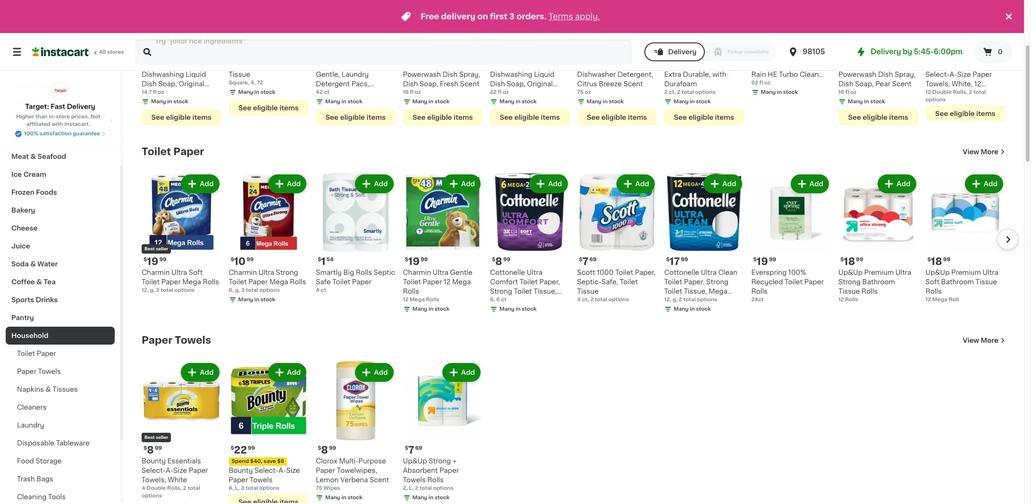 Task type: locate. For each thing, give the bounding box(es) containing it.
1 soap, from the left
[[158, 81, 177, 87]]

dawn inside dawn free & clear powerwash dish spray, dish soap, pear scent 16 fl oz
[[839, 62, 858, 68]]

add for scott 1000 toilet paper, septic-safe, toilet tissue
[[636, 181, 649, 187]]

$40, for 99
[[860, 53, 872, 58]]

add button for up&up premium ultra strong bathroom tissue rolls
[[879, 175, 915, 192]]

view more
[[963, 149, 999, 155], [963, 337, 999, 344]]

0 horizontal spatial free
[[354, 62, 368, 68]]

mega inside cottonelle ultra comfort toilet paper, strong toilet tissue, mega rolls
[[490, 298, 509, 305]]

many in stock for see eligible items 'button' underneath 72
[[238, 89, 275, 95]]

$ 16 99 inside $16.99 original price: $19.99 element
[[753, 39, 776, 49]]

2 cottonelle from the left
[[664, 270, 699, 276]]

item carousel region for toilet paper
[[128, 169, 1019, 320]]

ez- down '$ 4 99'
[[511, 62, 522, 68]]

0 vertical spatial $ 7 69
[[579, 257, 597, 267]]

toilet paper link for bottom paper towels link
[[6, 345, 115, 363]]

febreze
[[783, 52, 810, 59]]

0 vertical spatial detergent
[[316, 81, 350, 87]]

1 vertical spatial towels,
[[142, 477, 166, 484]]

$ 19 99 up charmin ultra soft toilet paper mega rolls 12, g, 2 total options
[[144, 257, 167, 267]]

spend for 22
[[232, 459, 249, 465]]

in-
[[49, 114, 56, 119]]

double inside bounty essentials select-a-size paper towels, white, 12 double rolls = 24 regular rolls
[[926, 90, 950, 97]]

0 vertical spatial with
[[713, 71, 727, 78]]

delivery up the prices.
[[67, 103, 95, 110]]

1 vertical spatial 75
[[316, 486, 322, 492]]

dawn down $ 7 99
[[403, 62, 422, 68]]

24 inside bounty essentials select-a-size paper towels, white, 12 double rolls = 24 regular rolls
[[975, 90, 984, 97]]

0 vertical spatial lotion
[[243, 29, 260, 34]]

1 horizontal spatial toilet paper
[[142, 147, 204, 157]]

rolls inside the up&up strong + absorbent paper towels rolls 2, l, 2 total options
[[428, 477, 444, 484]]

more for 7
[[981, 337, 999, 344]]

tissue inside "up&up premium ultra soft bathroom tissue rolls 12 mega roll"
[[976, 279, 997, 286]]

dawn inside dawn platinum powerwash dish spray, dish soap, fresh scent 16 fl oz
[[403, 62, 422, 68]]

$ 7 69 up absorbent
[[405, 446, 423, 456]]

bounty for bounty essentials select-a-size paper towels, white, 12 double rolls = 24 regular rolls
[[926, 62, 950, 68]]

add button for bounty essentials select-a-size paper towels, white
[[182, 364, 218, 381]]

item carousel region containing 19
[[128, 169, 1019, 320]]

3 dawn from the left
[[490, 62, 509, 68]]

1 powerwash from the left
[[403, 71, 441, 78]]

$ 8 99 up comfort
[[492, 257, 511, 267]]

laundry down turbo
[[774, 81, 801, 87]]

total inside charmin ultra soft toilet paper mega rolls 12, g, 2 total options
[[161, 288, 173, 293]]

0 vertical spatial ct,
[[669, 89, 676, 95]]

8 for cottonelle ultra comfort toilet paper, strong toilet tissue, mega rolls
[[496, 257, 502, 267]]

add for clorox multi-purpose paper towelwipes, lemon verbena scent
[[374, 370, 388, 376]]

$ inside $ 22 99
[[231, 446, 234, 451]]

ct, for durafoam
[[669, 89, 676, 95]]

white
[[168, 477, 187, 484]]

a- for white,
[[950, 71, 958, 78]]

$ 18 99 up "up&up premium ultra soft bathroom tissue rolls 12 mega roll" on the right of the page
[[928, 257, 951, 267]]

2 seller from the top
[[156, 436, 168, 440]]

1 premium from the left
[[865, 270, 894, 276]]

1 vertical spatial toilet paper link
[[6, 345, 115, 363]]

1 horizontal spatial 75
[[577, 89, 584, 95]]

1 dishwashing from the left
[[142, 71, 184, 78]]

$ 8 99 up cascade
[[579, 39, 598, 49]]

2 18 from the left
[[931, 257, 943, 267]]

item carousel region
[[142, 0, 1019, 131], [128, 169, 1019, 320], [128, 358, 1005, 504]]

cottonelle for 17
[[664, 270, 699, 276]]

1 vertical spatial soft
[[926, 279, 940, 286]]

paper, up 12, g, 2 total options on the right of page
[[684, 279, 705, 286]]

1 18 from the left
[[844, 257, 855, 267]]

food storage link
[[6, 453, 115, 471]]

spend $40, save $8 down the 7 99
[[842, 53, 894, 58]]

add for bounty essentials select-a-size paper towels, white
[[200, 370, 214, 376]]

higher than in-store prices. not affiliated with instacart.
[[16, 114, 100, 127]]

3 charmin from the left
[[403, 270, 431, 276]]

with down eraser
[[713, 71, 727, 78]]

7 for up&up strong + absorbent paper towels rolls
[[408, 446, 414, 456]]

free delivery on first 3 orders. terms apply.
[[421, 13, 600, 20]]

$8 for 22
[[277, 459, 284, 465]]

1 vertical spatial 12,
[[664, 298, 672, 303]]

options inside bounty essentials select-a-size paper towels, white 4 double rolls, 2 total options
[[142, 494, 162, 499]]

0 horizontal spatial ez-
[[162, 62, 174, 68]]

items for see eligible items 'button' under 12 double rolls, 2 total options
[[977, 110, 996, 117]]

1 horizontal spatial charmin
[[229, 270, 257, 276]]

6, left 6
[[490, 298, 495, 303]]

seller
[[156, 247, 168, 251], [156, 436, 168, 440]]

1 vertical spatial best seller
[[145, 436, 168, 440]]

3 inside "bounty select-a-size paper towels 6, l, 3 total options"
[[241, 486, 244, 492]]

clear
[[883, 62, 900, 68]]

septic-
[[577, 279, 602, 286]]

dishwashing up 22 fl oz
[[490, 71, 533, 78]]

food
[[17, 459, 34, 465]]

many down 14.7 fl oz
[[151, 99, 166, 104]]

items for see eligible items 'button' underneath 72
[[280, 105, 299, 111]]

24
[[931, 39, 945, 49], [975, 90, 984, 97]]

delivery for delivery by 5:45-6:00pm
[[871, 48, 901, 55]]

bags
[[37, 477, 53, 483]]

2 horizontal spatial charmin
[[403, 270, 431, 276]]

1 vertical spatial laundry
[[774, 81, 801, 87]]

1 vertical spatial ct
[[321, 288, 326, 293]]

75 for spend $40, save $8
[[577, 89, 584, 95]]

& down the affiliated
[[38, 136, 43, 142]]

many in stock for the add button corresponding to charmin ultra strong toilet paper mega rolls
[[238, 298, 275, 303]]

$ inside $ 7 99
[[405, 40, 408, 45]]

best seller for 19
[[145, 247, 168, 251]]

1 horizontal spatial powerwash
[[839, 71, 877, 78]]

many in stock down 6, 6 ct
[[500, 307, 537, 312]]

add
[[200, 181, 214, 187], [287, 181, 301, 187], [374, 181, 388, 187], [461, 181, 475, 187], [548, 181, 562, 187], [636, 181, 649, 187], [723, 181, 736, 187], [810, 181, 824, 187], [897, 181, 911, 187], [984, 181, 998, 187], [200, 370, 214, 376], [287, 370, 301, 376], [374, 370, 388, 376], [461, 370, 475, 376]]

bathroom for soft
[[941, 279, 974, 286]]

1 more from the top
[[981, 149, 999, 155]]

paper,
[[635, 270, 656, 276], [539, 279, 560, 286], [684, 279, 705, 286]]

bounty for bounty select-a-size paper towels 6, l, 3 total options
[[229, 468, 253, 475]]

multi-
[[339, 459, 359, 465]]

2 bathroom from the left
[[941, 279, 974, 286]]

0 vertical spatial 69
[[590, 257, 597, 263]]

a- inside "bounty select-a-size paper towels 6, l, 3 total options"
[[279, 468, 286, 475]]

0 horizontal spatial $ 7 69
[[405, 446, 423, 456]]

1 horizontal spatial original
[[527, 81, 553, 87]]

many in stock for the add button associated with charmin ultra gentle toilet paper 12 mega rolls
[[413, 307, 450, 312]]

items for see eligible items 'button' below pacs,
[[367, 114, 386, 121]]

product group
[[142, 0, 221, 125], [229, 0, 308, 116], [316, 0, 396, 125], [403, 0, 483, 125], [490, 0, 570, 125], [577, 0, 657, 125], [664, 0, 744, 125], [839, 0, 918, 125], [926, 0, 1005, 122], [142, 173, 221, 295], [229, 173, 308, 306], [316, 173, 396, 295], [403, 173, 483, 315], [490, 173, 570, 315], [577, 173, 657, 304], [664, 173, 744, 315], [752, 173, 831, 304], [839, 173, 918, 304], [926, 173, 1005, 304], [142, 362, 221, 504], [229, 362, 308, 504], [316, 362, 396, 504], [403, 362, 483, 504]]

2 l, from the left
[[409, 486, 414, 492]]

4 dawn from the left
[[839, 62, 858, 68]]

18
[[844, 257, 855, 267], [931, 257, 943, 267]]

75 inside cascade complete gel dishwasher detergent, citrus breeze scent 75 oz
[[577, 89, 584, 95]]

towels, left white
[[142, 477, 166, 484]]

strong
[[276, 270, 298, 276], [707, 279, 729, 286], [839, 279, 861, 286], [490, 289, 512, 295], [429, 459, 451, 465]]

2 tissue, from the left
[[684, 289, 707, 295]]

$ 19 99 up everspring
[[753, 257, 776, 267]]

75 down 'citrus'
[[577, 89, 584, 95]]

product group containing 1
[[316, 173, 396, 295]]

1 best from the top
[[145, 247, 155, 251]]

2 $ 18 99 from the left
[[928, 257, 951, 267]]

eligible for see eligible items 'button' under 12 double rolls, 2 total options
[[950, 110, 975, 117]]

0 vertical spatial 24
[[931, 39, 945, 49]]

double
[[933, 89, 952, 95], [926, 90, 950, 97], [147, 486, 166, 492]]

$ 7 69 for scott 1000 toilet paper, septic-safe, toilet tissue
[[579, 257, 597, 267]]

+
[[453, 459, 457, 465]]

0 horizontal spatial laundry
[[17, 423, 44, 429]]

see
[[239, 105, 251, 111], [936, 110, 949, 117], [151, 114, 164, 121], [326, 114, 339, 121], [413, 114, 426, 121], [500, 114, 513, 121], [587, 114, 600, 121], [674, 114, 687, 121], [848, 114, 861, 121]]

many in stock down dawn platinum powerwash dish spray, dish soap, fresh scent 16 fl oz
[[413, 99, 450, 104]]

many in stock for see eligible items 'button' under 22 fl oz
[[500, 99, 537, 104]]

2 powerwash from the left
[[839, 71, 877, 78]]

=
[[970, 90, 974, 97]]

bounty inside bounty essentials select-a-size paper towels, white, 12 double rolls = 24 regular rolls
[[926, 62, 950, 68]]

0 vertical spatial paper towels link
[[142, 335, 211, 346]]

rolls, down white
[[167, 486, 182, 492]]

1 horizontal spatial $ 18 99
[[928, 257, 951, 267]]

0 horizontal spatial 100%
[[24, 131, 38, 136]]

service type group
[[645, 43, 776, 61]]

2 soap, from the left
[[420, 81, 438, 87]]

$ 8 99 for bounty essentials select-a-size paper towels, white
[[144, 446, 162, 456]]

item carousel region containing 8
[[128, 358, 1005, 504]]

save for 99
[[874, 53, 886, 58]]

1 original from the left
[[179, 81, 204, 87]]

0 horizontal spatial charmin
[[142, 270, 170, 276]]

3 down $ 22 99
[[241, 486, 244, 492]]

premium for strong
[[865, 270, 894, 276]]

spend $40, save $8 for 3
[[145, 53, 197, 58]]

dish up 22 fl oz
[[490, 81, 505, 87]]

$ 24 99
[[928, 39, 953, 49]]

0 vertical spatial best
[[145, 247, 155, 251]]

6,
[[229, 288, 234, 293], [490, 298, 495, 303], [229, 486, 234, 492]]

many in stock down the durafoam
[[674, 99, 711, 104]]

towels inside "bounty select-a-size paper towels 6, l, 3 total options"
[[250, 477, 273, 484]]

bounty essentials select-a-size paper towels, white, 12 double rolls = 24 regular rolls
[[926, 62, 992, 106]]

tissues
[[53, 387, 78, 393]]

dawn down '$ 4 99'
[[490, 62, 509, 68]]

see down 'citrus'
[[587, 114, 600, 121]]

spend $40, save $8 down $ 22 99
[[232, 459, 284, 465]]

1 vertical spatial more
[[981, 337, 999, 344]]

napkins & tissues
[[17, 387, 78, 393]]

puffs
[[229, 62, 246, 68]]

see eligible items button down breeze
[[577, 109, 657, 125]]

2 19 from the left
[[408, 257, 420, 267]]

19 up charmin ultra soft toilet paper mega rolls 12, g, 2 total options
[[147, 257, 158, 267]]

charmin inside charmin ultra strong toilet paper mega rolls 6, g, 3 total options
[[229, 270, 257, 276]]

cheese link
[[6, 220, 115, 238]]

1 vertical spatial view more
[[963, 337, 999, 344]]

1 horizontal spatial liquid
[[534, 71, 555, 78]]

with inside the "higher than in-store prices. not affiliated with instacart."
[[52, 122, 63, 127]]

dawn ez-squeeze ultra dishwashing liquid dish soap, original scent for 4
[[490, 62, 568, 97]]

unscented up pods
[[317, 29, 346, 34]]

99 right the 98105 popup button
[[851, 40, 858, 45]]

ice cream
[[11, 171, 46, 178]]

delivery inside button
[[668, 49, 697, 55]]

0 horizontal spatial dawn ez-squeeze ultra dishwashing liquid dish soap, original scent
[[142, 62, 220, 97]]

1 $ 18 99 from the left
[[841, 257, 864, 267]]

69
[[590, 257, 597, 263], [415, 446, 423, 451]]

see down dawn platinum powerwash dish spray, dish soap, fresh scent 16 fl oz
[[413, 114, 426, 121]]

1 horizontal spatial bounty
[[229, 468, 253, 475]]

0 horizontal spatial $ 19 99
[[144, 257, 167, 267]]

$ for the add button associated with up&up premium ultra strong bathroom tissue rolls
[[841, 257, 844, 263]]

1 vertical spatial toilet paper
[[17, 351, 56, 357]]

& inside "link"
[[30, 261, 36, 268]]

1 vertical spatial tide
[[316, 62, 330, 68]]

1 vertical spatial 24
[[975, 90, 984, 97]]

2 vertical spatial clean
[[719, 270, 738, 276]]

item carousel region for paper towels
[[128, 358, 1005, 504]]

75 inside clorox multi-purpose paper towelwipes, lemon verbena scent 75 wipes
[[316, 486, 322, 492]]

breeze
[[599, 81, 622, 87]]

0 horizontal spatial cottonelle
[[490, 270, 525, 276]]

clean inside cottonelle ultra clean toilet paper, strong toilet tissue, mega rolls
[[719, 270, 738, 276]]

1 dawn ez-squeeze ultra dishwashing liquid dish soap, original scent from the left
[[142, 62, 220, 97]]

99 inside $ 10 99
[[247, 257, 254, 263]]

1 horizontal spatial 18
[[931, 257, 943, 267]]

1 bathroom from the left
[[863, 279, 895, 286]]

add button for up&up strong + absorbent paper towels rolls
[[443, 364, 480, 381]]

2 horizontal spatial $ 19 99
[[753, 257, 776, 267]]

$ 8 99 for cottonelle ultra comfort toilet paper, strong toilet tissue, mega rolls
[[492, 257, 511, 267]]

up&up for up&up premium ultra soft bathroom tissue rolls
[[926, 270, 950, 276]]

69 for scott 1000 toilet paper, septic-safe, toilet tissue
[[590, 257, 597, 263]]

many in stock down 12, g, 2 total options on the right of page
[[674, 307, 711, 312]]

bounty
[[926, 62, 950, 68], [142, 459, 166, 465], [229, 468, 253, 475]]

up&up for up&up premium ultra strong bathroom tissue rolls
[[839, 270, 863, 276]]

2 dishwashing from the left
[[490, 71, 533, 78]]

4
[[496, 39, 503, 49], [316, 288, 320, 293], [577, 298, 581, 303], [142, 486, 145, 492]]

dishwashing up 14.7 fl oz
[[142, 71, 184, 78]]

0 vertical spatial 12,
[[142, 288, 149, 293]]

see eligible items for see eligible items 'button' under pear
[[848, 114, 909, 121]]

in for see eligible items 'button' under 14.7 fl oz
[[167, 99, 172, 104]]

0 vertical spatial 100%
[[24, 131, 38, 136]]

guarantee
[[73, 131, 100, 136]]

0 vertical spatial tide
[[752, 52, 766, 59]]

free left clear
[[859, 62, 874, 68]]

dishwashing for spend $40, save $8
[[142, 71, 184, 78]]

see eligible items down dawn platinum powerwash dish spray, dish soap, fresh scent 16 fl oz
[[413, 114, 473, 121]]

eraser
[[719, 62, 740, 68]]

add for charmin ultra gentle toilet paper 12 mega rolls
[[461, 181, 475, 187]]

2 horizontal spatial delivery
[[871, 48, 901, 55]]

detergent down gentle,
[[316, 81, 350, 87]]

add for smartly big rolls septic safe toilet paper
[[374, 181, 388, 187]]

2 horizontal spatial bounty
[[926, 62, 950, 68]]

items for see eligible items 'button' under 14.7 fl oz
[[192, 114, 212, 121]]

2 vertical spatial laundry
[[17, 423, 44, 429]]

wipes
[[324, 486, 340, 492]]

spray, inside dawn free & clear powerwash dish spray, dish soap, pear scent 16 fl oz
[[895, 71, 916, 78]]

clean inside mr. clean magic eraser extra durable, with durafoam 2 ct, 2 total options
[[676, 62, 695, 68]]

ultra inside charmin ultra strong toilet paper mega rolls 6, g, 3 total options
[[259, 270, 274, 276]]

3 right first
[[509, 13, 515, 20]]

terms
[[549, 13, 573, 20]]

1 horizontal spatial dishwashing
[[490, 71, 533, 78]]

100% inside button
[[24, 131, 38, 136]]

towels, inside bounty essentials select-a-size paper towels, white, 12 double rolls = 24 regular rolls
[[926, 81, 950, 87]]

paper towels
[[142, 336, 211, 345], [17, 369, 61, 375]]

3 down $ 10 99
[[241, 288, 245, 293]]

toilet inside smartly big rolls septic safe toilet paper 4 ct
[[332, 279, 351, 286]]

options inside 12 double rolls, 2 total options
[[926, 97, 946, 102]]

2 vertical spatial 6,
[[229, 486, 234, 492]]

spend $40, save $8 for 22
[[232, 459, 284, 465]]

0 horizontal spatial clean
[[676, 62, 695, 68]]

2 dawn from the left
[[403, 62, 422, 68]]

1 best seller from the top
[[145, 247, 168, 251]]

ct right the 42
[[324, 89, 330, 95]]

1 vertical spatial view more link
[[963, 336, 1005, 345]]

None search field
[[135, 39, 632, 65]]

$ inside $ 1 54
[[318, 257, 321, 263]]

$ for the add button corresponding to charmin ultra strong toilet paper mega rolls
[[231, 257, 234, 263]]

puffs lotion facial tissue square, 4, 72
[[229, 62, 290, 85]]

2 ez- from the left
[[511, 62, 522, 68]]

100% down the affiliated
[[24, 131, 38, 136]]

strong inside up&up premium ultra strong bathroom tissue rolls 12 rolls
[[839, 279, 861, 286]]

2 squeeze from the left
[[522, 62, 551, 68]]

mr.
[[664, 62, 675, 68]]

$ 7 99
[[405, 39, 423, 49]]

total inside mr. clean magic eraser extra durable, with durafoam 2 ct, 2 total options
[[682, 89, 694, 95]]

1 vertical spatial lotion
[[248, 62, 269, 68]]

100% inside everspring 100% recycled toilet paper rolls 24ct
[[789, 270, 806, 276]]

pear
[[876, 81, 891, 87]]

69 up absorbent
[[415, 446, 423, 451]]

seller up charmin ultra soft toilet paper mega rolls 12, g, 2 total options
[[156, 247, 168, 251]]

dawn ez-squeeze ultra dishwashing liquid dish soap, original scent
[[142, 62, 220, 97], [490, 62, 568, 97]]

99 right 17
[[681, 257, 688, 263]]

1 vertical spatial with
[[52, 122, 63, 127]]

soft inside "up&up premium ultra soft bathroom tissue rolls 12 mega roll"
[[926, 279, 940, 286]]

0 horizontal spatial $ 16 99
[[318, 39, 341, 49]]

spend up mr.
[[667, 53, 685, 58]]

72
[[257, 80, 263, 85]]

see eligible items button down dawn platinum powerwash dish spray, dish soap, fresh scent 16 fl oz
[[403, 109, 483, 125]]

clean left everspring
[[719, 270, 738, 276]]

$8 for 99
[[887, 53, 894, 58]]

2 horizontal spatial laundry
[[774, 81, 801, 87]]

& inside dawn free & clear powerwash dish spray, dish soap, pear scent 16 fl oz
[[876, 62, 881, 68]]

99 right 10 at the bottom left of page
[[247, 257, 254, 263]]

54
[[327, 257, 334, 263]]

14.7 fl oz
[[142, 89, 164, 95]]

seafood
[[38, 153, 66, 160]]

free inside tide pods free and gentle, laundry detergent pacs, unscented
[[354, 62, 368, 68]]

product group containing 5
[[664, 0, 744, 125]]

soft
[[189, 270, 203, 276], [926, 279, 940, 286]]

0 horizontal spatial spray,
[[459, 71, 480, 78]]

0 horizontal spatial tissue,
[[534, 289, 557, 295]]

soap, inside dawn platinum powerwash dish spray, dish soap, fresh scent 16 fl oz
[[420, 81, 438, 87]]

paper, for 17
[[684, 279, 705, 286]]

rolls inside charmin ultra soft toilet paper mega rolls 12, g, 2 total options
[[203, 279, 219, 286]]

paper inside the up&up strong + absorbent paper towels rolls 2, l, 2 total options
[[440, 468, 459, 475]]

ultra
[[204, 62, 220, 68], [552, 62, 568, 68], [171, 270, 187, 276], [259, 270, 274, 276], [433, 270, 449, 276], [527, 270, 543, 276], [701, 270, 717, 276], [896, 270, 912, 276], [983, 270, 999, 276]]

0 vertical spatial more
[[981, 149, 999, 155]]

delivery up clear
[[871, 48, 901, 55]]

0 horizontal spatial detergent
[[316, 81, 350, 87]]

meat & seafood
[[11, 153, 66, 160]]

many down dawn free & clear powerwash dish spray, dish soap, pear scent 16 fl oz
[[848, 99, 863, 104]]

many down 22 fl oz
[[500, 99, 515, 104]]

2 vertical spatial bounty
[[229, 468, 253, 475]]

toilet paper link for view more link for 19
[[142, 146, 204, 157]]

0 horizontal spatial liquid
[[186, 71, 206, 78]]

0 horizontal spatial 75
[[316, 486, 322, 492]]

0 horizontal spatial soft
[[189, 270, 203, 276]]

1 view from the top
[[963, 149, 980, 155]]

square,
[[229, 80, 249, 85]]

with down in- on the left top of the page
[[52, 122, 63, 127]]

gel
[[643, 62, 655, 68]]

stock
[[261, 89, 275, 95], [783, 89, 798, 95], [173, 99, 188, 104], [348, 99, 363, 104], [435, 99, 450, 104], [522, 99, 537, 104], [609, 99, 624, 104], [696, 99, 711, 104], [870, 99, 885, 104], [261, 298, 275, 303], [435, 307, 450, 312], [522, 307, 537, 312], [696, 307, 711, 312], [348, 496, 363, 501], [435, 496, 450, 501]]

mega inside charmin ultra strong toilet paper mega rolls 6, g, 3 total options
[[270, 279, 288, 286]]

0 vertical spatial view more link
[[963, 147, 1005, 157]]

soap, up 22 fl oz
[[507, 81, 526, 87]]

$ inside $ 24 99
[[928, 40, 931, 45]]

19 for charmin ultra soft toilet paper mega rolls
[[147, 257, 158, 267]]

essentials for white
[[167, 459, 201, 465]]

dishwashing
[[142, 71, 184, 78], [490, 71, 533, 78]]

1 horizontal spatial toilet paper link
[[142, 146, 204, 157]]

soap, up 14.7 fl oz
[[158, 81, 177, 87]]

2 best seller from the top
[[145, 436, 168, 440]]

spend for 99
[[842, 53, 859, 58]]

4 soap, from the left
[[855, 81, 874, 87]]

0 horizontal spatial 19
[[147, 257, 158, 267]]

strong inside charmin ultra strong toilet paper mega rolls 6, g, 3 total options
[[276, 270, 298, 276]]

2 vertical spatial item carousel region
[[128, 358, 1005, 504]]

fresh down 'platinum'
[[440, 81, 458, 87]]

2 $ 16 99 from the left
[[753, 39, 776, 49]]

see eligible items for see eligible items 'button' below dawn platinum powerwash dish spray, dish soap, fresh scent 16 fl oz
[[413, 114, 473, 121]]

0 horizontal spatial paper,
[[539, 279, 560, 286]]

strong inside the up&up strong + absorbent paper towels rolls 2, l, 2 total options
[[429, 459, 451, 465]]

$ 3 89
[[144, 39, 162, 49]]

see eligible items down 14.7 fl oz
[[151, 114, 212, 121]]

& right soda at the left bottom
[[30, 261, 36, 268]]

g, inside charmin ultra strong toilet paper mega rolls 6, g, 3 total options
[[235, 288, 240, 293]]

by
[[903, 48, 912, 55]]

2 premium from the left
[[952, 270, 981, 276]]

0 vertical spatial laundry
[[342, 71, 369, 78]]

see eligible items down pacs,
[[326, 114, 386, 121]]

1 19 from the left
[[147, 257, 158, 267]]

safe,
[[602, 279, 618, 286]]

free
[[421, 13, 439, 20], [354, 62, 368, 68], [859, 62, 874, 68]]

16 inside dawn platinum powerwash dish spray, dish soap, fresh scent 16 fl oz
[[403, 89, 409, 95]]

tide up freshness
[[752, 52, 766, 59]]

powerwash down 'platinum'
[[403, 71, 441, 78]]

0 horizontal spatial 69
[[415, 446, 423, 451]]

sports
[[11, 297, 34, 304]]

total inside "bounty select-a-size paper towels 6, l, 3 total options"
[[246, 486, 258, 492]]

0 horizontal spatial 24
[[931, 39, 945, 49]]

1 vertical spatial clean
[[800, 71, 819, 78]]

1 horizontal spatial soft
[[926, 279, 940, 286]]

fresh up the higher
[[11, 100, 30, 106]]

1 ez- from the left
[[162, 62, 174, 68]]

a- inside bounty essentials select-a-size paper towels, white 4 double rolls, 2 total options
[[166, 468, 173, 475]]

1 tissue, from the left
[[534, 289, 557, 295]]

options inside "bounty select-a-size paper towels 6, l, 3 total options"
[[259, 486, 280, 492]]

2 horizontal spatial 19
[[757, 257, 768, 267]]

12 inside "up&up premium ultra soft bathroom tissue rolls 12 mega roll"
[[926, 298, 931, 303]]

botanical
[[787, 62, 819, 68]]

soap,
[[158, 81, 177, 87], [420, 81, 438, 87], [507, 81, 526, 87], [855, 81, 874, 87]]

paper inside smartly big rolls septic safe toilet paper 4 ct
[[352, 279, 372, 286]]

many in stock down tide pods free and gentle, laundry detergent pacs, unscented
[[325, 99, 363, 104]]

g, inside charmin ultra soft toilet paper mega rolls 12, g, 2 total options
[[150, 288, 155, 293]]

$ 8 99 down with
[[231, 39, 249, 49]]

towels
[[175, 336, 211, 345], [38, 369, 61, 375], [250, 477, 273, 484], [403, 477, 426, 484]]

2 view from the top
[[963, 337, 980, 344]]

fl for 22
[[498, 89, 502, 95]]

essentials inside bounty essentials select-a-size paper towels, white, 12 double rolls = 24 regular rolls
[[952, 62, 985, 68]]

view more for 7
[[963, 337, 999, 344]]

0 vertical spatial clean
[[676, 62, 695, 68]]

many down square,
[[238, 89, 253, 95]]

2 charmin from the left
[[229, 270, 257, 276]]

$ 8 99 up clorox
[[318, 446, 336, 456]]

spend down $ 22 99
[[232, 459, 249, 465]]

size inside bounty essentials select-a-size paper towels, white 4 double rolls, 2 total options
[[173, 468, 187, 475]]

$ 19 99
[[144, 257, 167, 267], [405, 257, 428, 267], [753, 257, 776, 267]]

$ for cottonelle ultra clean toilet paper, strong toilet tissue, mega rolls the add button
[[666, 257, 670, 263]]

mega inside charmin ultra soft toilet paper mega rolls 12, g, 2 total options
[[182, 279, 201, 286]]

scent
[[460, 81, 480, 87], [624, 81, 643, 87], [892, 81, 912, 87], [142, 90, 161, 97], [490, 90, 510, 97], [370, 477, 389, 484]]

2 dawn ez-squeeze ultra dishwashing liquid dish soap, original scent from the left
[[490, 62, 568, 97]]

1 horizontal spatial spray,
[[895, 71, 916, 78]]

add for cottonelle ultra comfort toilet paper, strong toilet tissue, mega rolls
[[548, 181, 562, 187]]

0 vertical spatial essentials
[[952, 62, 985, 68]]

1 spray, from the left
[[459, 71, 480, 78]]

1 l, from the left
[[235, 486, 240, 492]]

0 horizontal spatial g,
[[150, 288, 155, 293]]

2 original from the left
[[527, 81, 553, 87]]

0 horizontal spatial size
[[173, 468, 187, 475]]

1 cottonelle from the left
[[490, 270, 525, 276]]

see eligible items button down pacs,
[[316, 109, 396, 125]]

0 vertical spatial view more
[[963, 149, 999, 155]]

ez- up 14.7 fl oz
[[162, 62, 174, 68]]

soap, inside dawn free & clear powerwash dish spray, dish soap, pear scent 16 fl oz
[[855, 81, 874, 87]]

1 seller from the top
[[156, 247, 168, 251]]

select- inside bounty essentials select-a-size paper towels, white 4 double rolls, 2 total options
[[142, 468, 166, 475]]

tissue, inside cottonelle ultra clean toilet paper, strong toilet tissue, mega rolls
[[684, 289, 707, 295]]

l, inside "bounty select-a-size paper towels 6, l, 3 total options"
[[235, 486, 240, 492]]

cleaning tools
[[17, 494, 66, 501]]

tissue inside puffs lotion facial tissue square, 4, 72
[[229, 71, 250, 78]]

1 $ 16 99 from the left
[[318, 39, 341, 49]]

towels, up regular
[[926, 81, 950, 87]]

1 horizontal spatial essentials
[[952, 62, 985, 68]]

squeeze
[[174, 62, 202, 68], [522, 62, 551, 68]]

75 down lemon
[[316, 486, 322, 492]]

view for 19
[[963, 149, 980, 155]]

see eligible items down mr. clean magic eraser extra durable, with durafoam 2 ct, 2 total options at the top of page
[[674, 114, 734, 121]]

1 vertical spatial rolls,
[[167, 486, 182, 492]]

ultra inside cottonelle ultra comfort toilet paper, strong toilet tissue, mega rolls
[[527, 270, 543, 276]]

cleaners link
[[6, 399, 115, 417]]

2 $ 19 99 from the left
[[405, 257, 428, 267]]

1 vertical spatial bounty
[[142, 459, 166, 465]]

$ for everspring 100% recycled toilet paper rolls the add button
[[753, 257, 757, 263]]

& for eggs
[[31, 118, 37, 124]]

napkins & tissues link
[[6, 381, 115, 399]]

spend for 3
[[145, 53, 162, 58]]

tea
[[44, 279, 56, 286]]

69 for up&up strong + absorbent paper towels rolls
[[415, 446, 423, 451]]

charmin inside charmin ultra gentle toilet paper 12 mega rolls 12 mega rolls
[[403, 270, 431, 276]]

1 horizontal spatial bathroom
[[941, 279, 974, 286]]

comfort
[[490, 279, 518, 286]]

1 $ 19 99 from the left
[[144, 257, 167, 267]]

cottonelle down $ 17 99
[[664, 270, 699, 276]]

1 view more link from the top
[[963, 147, 1005, 157]]

7 up scott
[[583, 257, 589, 267]]

$ 18 99 for up&up premium ultra strong bathroom tissue rolls
[[841, 257, 864, 267]]

see eligible items down 12 double rolls, 2 total options
[[936, 110, 996, 117]]

2 best from the top
[[145, 436, 155, 440]]

1 vertical spatial best
[[145, 436, 155, 440]]

1 horizontal spatial $ 16 99
[[753, 39, 776, 49]]

1 horizontal spatial detergent
[[752, 90, 786, 97]]

add button for charmin ultra gentle toilet paper 12 mega rolls
[[443, 175, 480, 192]]

2 view more from the top
[[963, 337, 999, 344]]

1 charmin from the left
[[142, 270, 170, 276]]

100% right everspring
[[789, 270, 806, 276]]

3 19 from the left
[[757, 257, 768, 267]]

spend down $ 3 89
[[145, 53, 162, 58]]

0 horizontal spatial towels,
[[142, 477, 166, 484]]

many in stock for see eligible items 'button' under pear
[[848, 99, 885, 104]]

6, 6 ct
[[490, 298, 507, 303]]

tissue, inside cottonelle ultra comfort toilet paper, strong toilet tissue, mega rolls
[[534, 289, 557, 295]]

fl inside dawn platinum powerwash dish spray, dish soap, fresh scent 16 fl oz
[[410, 89, 414, 95]]

disposable
[[17, 441, 54, 447]]

dish down $ 7 99
[[403, 81, 418, 87]]

2 view more link from the top
[[963, 336, 1005, 345]]

$ for the add button associated with cottonelle ultra comfort toilet paper, strong toilet tissue, mega rolls
[[492, 257, 496, 263]]

1 horizontal spatial 69
[[590, 257, 597, 263]]

ultra inside cottonelle ultra clean toilet paper, strong toilet tissue, mega rolls
[[701, 270, 717, 276]]

ct, inside 'scott 1000 toilet paper, septic-safe, toilet tissue 4 ct, 2 total options'
[[582, 298, 589, 303]]

cottonelle up comfort
[[490, 270, 525, 276]]

freshness
[[752, 62, 786, 68]]

$ for the add button associated with charmin ultra gentle toilet paper 12 mega rolls
[[405, 257, 408, 263]]

0 horizontal spatial squeeze
[[174, 62, 202, 68]]

3 $ 19 99 from the left
[[753, 257, 776, 267]]

see down the durafoam
[[674, 114, 687, 121]]

up&up premium ultra soft bathroom tissue rolls 12 mega roll
[[926, 270, 999, 303]]

rolls inside cottonelle ultra clean toilet paper, strong toilet tissue, mega rolls
[[664, 298, 681, 305]]

many in stock for the add button associated with cottonelle ultra comfort toilet paper, strong toilet tissue, mega rolls
[[500, 307, 537, 312]]

magic
[[697, 62, 718, 68]]

meat & seafood link
[[6, 148, 115, 166]]

1 horizontal spatial tissue,
[[684, 289, 707, 295]]

ez- for 4
[[511, 62, 522, 68]]

$ 7 69 up scott
[[579, 257, 597, 267]]

1 horizontal spatial dawn ez-squeeze ultra dishwashing liquid dish soap, original scent
[[490, 62, 568, 97]]

options inside charmin ultra soft toilet paper mega rolls 12, g, 2 total options
[[174, 288, 195, 293]]

18 for up&up premium ultra strong bathroom tissue rolls
[[844, 257, 855, 267]]

premium
[[865, 270, 894, 276], [952, 270, 981, 276]]

spend $40, save $8 up cascade
[[580, 53, 633, 58]]

2 more from the top
[[981, 337, 999, 344]]

1 view more from the top
[[963, 149, 999, 155]]

2 inside 12 double rolls, 2 total options
[[969, 89, 973, 95]]

not
[[91, 114, 100, 119]]

ice
[[11, 171, 22, 178]]

in for see eligible items 'button' under 22 fl oz
[[516, 99, 521, 104]]

19 up everspring
[[757, 257, 768, 267]]

total inside charmin ultra strong toilet paper mega rolls 6, g, 3 total options
[[246, 288, 258, 293]]

facial
[[271, 62, 290, 68]]

24 up spend $65, save $10
[[931, 39, 945, 49]]

$40, up dawn free & clear powerwash dish spray, dish soap, pear scent 16 fl oz
[[860, 53, 872, 58]]

2 spray, from the left
[[895, 71, 916, 78]]

cream
[[23, 171, 46, 178]]

lotion inside puffs lotion facial tissue square, 4, 72
[[248, 62, 269, 68]]

99 inside $ 22 99
[[248, 446, 255, 451]]

seller for 19
[[156, 247, 168, 251]]

spend $40, save $8
[[145, 53, 197, 58], [580, 53, 633, 58], [667, 53, 720, 58], [842, 53, 894, 58], [232, 459, 284, 465]]

& for tissues
[[46, 387, 51, 393]]

up&up premium ultra strong bathroom tissue rolls 12 rolls
[[839, 270, 912, 303]]

1 squeeze from the left
[[174, 62, 202, 68]]

dawn ez-squeeze ultra dishwashing liquid dish soap, original scent down '$ 4 99'
[[490, 62, 568, 97]]

2 horizontal spatial free
[[859, 62, 874, 68]]

eligible for see eligible items 'button' under 14.7 fl oz
[[166, 114, 191, 121]]

soap, down 'platinum'
[[420, 81, 438, 87]]



Task type: describe. For each thing, give the bounding box(es) containing it.
tide for tide plus febreze freshness botanical rain he turbo clean liquid laundry detergent
[[752, 52, 766, 59]]

99 down with lotion
[[242, 40, 249, 45]]

dishwasher
[[577, 71, 616, 78]]

fresh fruit link
[[6, 94, 115, 112]]

paper inside charmin ultra soft toilet paper mega rolls 12, g, 2 total options
[[161, 279, 181, 286]]

99 up comfort
[[503, 257, 511, 263]]

product group containing 17
[[664, 173, 744, 315]]

1000
[[597, 270, 614, 276]]

see down 14.7 fl oz
[[151, 114, 164, 121]]

$ 19 99 for everspring 100% recycled toilet paper rolls
[[753, 257, 776, 267]]

paper inside clorox multi-purpose paper towelwipes, lemon verbena scent 75 wipes
[[316, 468, 335, 475]]

dish up pear
[[878, 71, 893, 78]]

ice cream link
[[6, 166, 115, 184]]

add for cottonelle ultra clean toilet paper, strong toilet tissue, mega rolls
[[723, 181, 736, 187]]

8 for bounty essentials select-a-size paper towels, white
[[147, 446, 154, 456]]

liquid for 4
[[534, 71, 555, 78]]

see eligible items button down 14.7 fl oz
[[142, 109, 221, 125]]

smartly
[[316, 270, 342, 276]]

paper inside bounty essentials select-a-size paper towels, white, 12 double rolls = 24 regular rolls
[[973, 71, 992, 78]]

1 vertical spatial paper towels link
[[6, 363, 115, 381]]

add button for up&up premium ultra soft bathroom tissue rolls
[[966, 175, 1003, 192]]

$ 19 99 for charmin ultra gentle toilet paper 12 mega rolls
[[405, 257, 428, 267]]

0 horizontal spatial toilet paper
[[17, 351, 56, 357]]

22 fl oz
[[490, 89, 509, 95]]

$19.99
[[780, 43, 802, 49]]

$ 8 99 for puffs lotion facial tissue
[[231, 39, 249, 49]]

1 vertical spatial 22
[[234, 446, 247, 456]]

dish left pear
[[839, 81, 854, 87]]

4,
[[250, 80, 256, 85]]

paper, for 8
[[539, 279, 560, 286]]

0 vertical spatial paper towels
[[142, 336, 211, 345]]

total inside 'scott 1000 toilet paper, septic-safe, toilet tissue 4 ct, 2 total options'
[[595, 298, 607, 303]]

many down dawn platinum powerwash dish spray, dish soap, fresh scent 16 fl oz
[[413, 99, 427, 104]]

select- for white,
[[926, 71, 950, 78]]

see down dawn free & clear powerwash dish spray, dish soap, pear scent 16 fl oz
[[848, 114, 861, 121]]

1 dawn from the left
[[142, 62, 161, 68]]

tissue, for 8
[[534, 289, 557, 295]]

paper inside charmin ultra strong toilet paper mega rolls 6, g, 3 total options
[[249, 279, 268, 286]]

2 inside the up&up strong + absorbent paper towels rolls 2, l, 2 total options
[[415, 486, 418, 492]]

laundry inside "link"
[[17, 423, 44, 429]]

$40, for 8
[[599, 53, 611, 58]]

turbo
[[779, 71, 798, 78]]

many in stock for see eligible items 'button' under 14.7 fl oz
[[151, 99, 188, 104]]

big
[[343, 270, 354, 276]]

spend $40, save $8 for 5
[[667, 53, 720, 58]]

see eligible items button down 22 fl oz
[[490, 109, 570, 125]]

99 up bounty essentials select-a-size paper towels, white 4 double rolls, 2 total options
[[155, 446, 162, 451]]

gentle,
[[316, 71, 340, 78]]

liquid inside tide plus febreze freshness botanical rain he turbo clean liquid laundry detergent
[[752, 81, 772, 87]]

and
[[370, 62, 383, 68]]

sports drinks
[[11, 297, 58, 304]]

$ for see eligible items 'button' below dawn platinum powerwash dish spray, dish soap, fresh scent 16 fl oz
[[405, 40, 408, 45]]

dawn platinum powerwash dish spray, dish soap, fresh scent 16 fl oz
[[403, 62, 480, 95]]

free inside dawn free & clear powerwash dish spray, dish soap, pear scent 16 fl oz
[[859, 62, 874, 68]]

charmin ultra soft toilet paper mega rolls 12, g, 2 total options
[[142, 270, 219, 293]]

charmin inside charmin ultra soft toilet paper mega rolls 12, g, 2 total options
[[142, 270, 170, 276]]

$ inside the $ 5 59
[[666, 40, 670, 45]]

spend for 24
[[929, 53, 946, 58]]

trash
[[17, 477, 35, 483]]

many in stock for the add button associated with clorox multi-purpose paper towelwipes, lemon verbena scent
[[325, 496, 363, 501]]

food storage
[[17, 459, 62, 465]]

99 up cascade
[[590, 40, 598, 45]]

$ 17 99
[[666, 257, 688, 267]]

0 horizontal spatial delivery
[[67, 103, 95, 110]]

l, inside the up&up strong + absorbent paper towels rolls 2, l, 2 total options
[[409, 486, 414, 492]]

trash bags link
[[6, 471, 115, 489]]

99 up charmin ultra soft toilet paper mega rolls 12, g, 2 total options
[[159, 257, 167, 263]]

cascade
[[577, 62, 607, 68]]

gentle
[[450, 270, 473, 276]]

99 up "up&up premium ultra soft bathroom tissue rolls 12 mega roll" on the right of the page
[[943, 257, 951, 263]]

many down 92 fl oz at the top of page
[[761, 89, 776, 95]]

up&up inside the up&up strong + absorbent paper towels rolls 2, l, 2 total options
[[403, 459, 427, 465]]

$10
[[974, 53, 983, 58]]

$ for see eligible items 'button' below pacs,
[[318, 40, 321, 45]]

limited time offer region
[[0, 0, 1004, 33]]

meat
[[11, 153, 29, 160]]

0 horizontal spatial paper towels
[[17, 369, 61, 375]]

durafoam
[[664, 81, 697, 87]]

rolls, inside bounty essentials select-a-size paper towels, white 4 double rolls, 2 total options
[[167, 486, 182, 492]]

1 vertical spatial 6,
[[490, 298, 495, 303]]

laundry inside tide plus febreze freshness botanical rain he turbo clean liquid laundry detergent
[[774, 81, 801, 87]]

add for charmin ultra soft toilet paper mega rolls
[[200, 181, 214, 187]]

many down the durafoam
[[674, 99, 689, 104]]

cottonelle for 8
[[490, 270, 525, 276]]

see eligible items for see eligible items 'button' under 12 double rolls, 2 total options
[[936, 110, 996, 117]]

options inside 'scott 1000 toilet paper, septic-safe, toilet tissue 4 ct, 2 total options'
[[609, 298, 629, 303]]

spray, inside dawn platinum powerwash dish spray, dish soap, fresh scent 16 fl oz
[[459, 71, 480, 78]]

many down the up&up strong + absorbent paper towels rolls 2, l, 2 total options
[[413, 496, 427, 501]]

12, g, 2 total options
[[664, 298, 718, 303]]

oz inside dawn free & clear powerwash dish spray, dish soap, pear scent 16 fl oz
[[851, 89, 857, 95]]

99 inside the 7 99
[[851, 40, 858, 45]]

all stores
[[99, 50, 124, 55]]

rolls inside smartly big rolls septic safe toilet paper 4 ct
[[356, 270, 372, 276]]

cleaners
[[17, 405, 47, 411]]

1 horizontal spatial paper towels link
[[142, 335, 211, 346]]

eligible for see eligible items 'button' under 22 fl oz
[[514, 114, 539, 121]]

see down 22 fl oz
[[500, 114, 513, 121]]

ultra inside "up&up premium ultra soft bathroom tissue rolls 12 mega roll"
[[983, 270, 999, 276]]

select- for white
[[142, 468, 166, 475]]

dairy
[[11, 118, 30, 124]]

7 right the "98105"
[[844, 39, 850, 49]]

fruit
[[32, 100, 48, 106]]

see down regular
[[936, 110, 949, 117]]

juice
[[11, 243, 30, 250]]

product group containing 4
[[490, 0, 570, 125]]

many down wipes
[[325, 496, 340, 501]]

17
[[670, 257, 680, 267]]

5
[[670, 39, 676, 49]]

75 for 8
[[316, 486, 322, 492]]

16 inside dawn free & clear powerwash dish spray, dish soap, pear scent 16 fl oz
[[839, 89, 844, 95]]

with lotion
[[230, 29, 260, 34]]

paper inside "bounty select-a-size paper towels 6, l, 3 total options"
[[229, 477, 248, 484]]

apply.
[[575, 13, 600, 20]]

safe
[[316, 279, 331, 286]]

many down 6, 6 ct
[[500, 307, 515, 312]]

2 horizontal spatial g,
[[673, 298, 678, 303]]

mega inside cottonelle ultra clean toilet paper, strong toilet tissue, mega rolls
[[709, 289, 728, 295]]

eligible for see eligible items 'button' underneath 72
[[253, 105, 278, 111]]

99 up plus
[[769, 40, 776, 45]]

Search field
[[136, 40, 632, 64]]

3 left 89
[[147, 39, 154, 49]]

lotion for with
[[243, 29, 260, 34]]

citrus
[[577, 81, 597, 87]]

product group containing 24
[[926, 0, 1005, 122]]

toilet inside charmin ultra strong toilet paper mega rolls 6, g, 3 total options
[[229, 279, 247, 286]]

12, inside charmin ultra soft toilet paper mega rolls 12, g, 2 total options
[[142, 288, 149, 293]]

dish up 14.7 in the left of the page
[[142, 81, 157, 87]]

target: fast delivery logo image
[[51, 82, 69, 100]]

rolls inside "up&up premium ultra soft bathroom tissue rolls 12 mega roll"
[[926, 289, 942, 295]]

see eligible items for see eligible items 'button' underneath mr. clean magic eraser extra durable, with durafoam 2 ct, 2 total options at the top of page
[[674, 114, 734, 121]]

lotion for puffs
[[248, 62, 269, 68]]

7 for scott 1000 toilet paper, septic-safe, toilet tissue
[[583, 257, 589, 267]]

tableware
[[56, 441, 89, 447]]

scent inside dawn platinum powerwash dish spray, dish soap, fresh scent 16 fl oz
[[460, 81, 480, 87]]

product group containing 16
[[316, 0, 396, 125]]

tissue inside up&up premium ultra strong bathroom tissue rolls 12 rolls
[[839, 289, 860, 295]]

oz inside dawn platinum powerwash dish spray, dish soap, fresh scent 16 fl oz
[[415, 89, 421, 95]]

foods
[[36, 189, 57, 196]]

total inside the up&up strong + absorbent paper towels rolls 2, l, 2 total options
[[420, 486, 432, 492]]

save for 22
[[264, 459, 276, 465]]

oz inside cascade complete gel dishwasher detergent, citrus breeze scent 75 oz
[[585, 89, 591, 95]]

many down charmin ultra gentle toilet paper 12 mega rolls 12 mega rolls
[[413, 307, 427, 312]]

99 up everspring
[[769, 257, 776, 263]]

4 inside bounty essentials select-a-size paper towels, white 4 double rolls, 2 total options
[[142, 486, 145, 492]]

ultra inside up&up premium ultra strong bathroom tissue rolls 12 rolls
[[896, 270, 912, 276]]

6
[[496, 298, 500, 303]]

see eligible items button down pear
[[839, 109, 918, 125]]

99 inside $ 7 99
[[415, 40, 423, 45]]

99 inside '$ 4 99'
[[504, 40, 511, 45]]

select- inside "bounty select-a-size paper towels 6, l, 3 total options"
[[255, 468, 279, 475]]

water
[[37, 261, 58, 268]]

unscented inside tide pods free and gentle, laundry detergent pacs, unscented
[[316, 90, 352, 97]]

12 inside up&up premium ultra strong bathroom tissue rolls 12 rolls
[[839, 298, 844, 303]]

$ 8 99 for spend $40, save $8
[[579, 39, 598, 49]]

2 inside charmin ultra soft toilet paper mega rolls 12, g, 2 total options
[[156, 288, 160, 293]]

snacks & candy link
[[6, 130, 115, 148]]

2 vertical spatial ct
[[501, 298, 507, 303]]

higher than in-store prices. not affiliated with instacart. link
[[8, 113, 113, 128]]

durable,
[[683, 71, 711, 78]]

item carousel region containing 3
[[142, 0, 1019, 131]]

snacks & candy
[[11, 136, 67, 142]]

dairy & eggs
[[11, 118, 55, 124]]

fresh fruit
[[11, 100, 48, 106]]

delivery button
[[645, 43, 705, 61]]

see eligible items button down 72
[[229, 100, 308, 116]]

cleaning
[[17, 494, 46, 501]]

add for up&up premium ultra soft bathroom tissue rolls
[[984, 181, 998, 187]]

$65,
[[947, 53, 959, 58]]

many in stock for the add button for up&up strong + absorbent paper towels rolls
[[413, 496, 450, 501]]

$ for see eligible items 'button' underneath 72
[[231, 40, 234, 45]]

many down 'citrus'
[[587, 99, 602, 104]]

3 inside charmin ultra strong toilet paper mega rolls 6, g, 3 total options
[[241, 288, 245, 293]]

$ for the add button corresponding to bounty essentials select-a-size paper towels, white
[[144, 446, 147, 451]]

paper inside everspring 100% recycled toilet paper rolls 24ct
[[805, 279, 824, 286]]

soft inside charmin ultra soft toilet paper mega rolls 12, g, 2 total options
[[189, 270, 203, 276]]

4 inside 'scott 1000 toilet paper, septic-safe, toilet tissue 4 ct, 2 total options'
[[577, 298, 581, 303]]

coffee & tea link
[[6, 273, 115, 291]]

$ 19 99 for charmin ultra soft toilet paper mega rolls
[[144, 257, 167, 267]]

eligible for see eligible items 'button' below dawn platinum powerwash dish spray, dish soap, fresh scent 16 fl oz
[[427, 114, 452, 121]]

frozen foods link
[[6, 184, 115, 202]]

see down '42 ct'
[[326, 114, 339, 121]]

soda
[[11, 261, 29, 268]]

see eligible items button down mr. clean magic eraser extra durable, with durafoam 2 ct, 2 total options at the top of page
[[664, 109, 744, 125]]

lemon
[[316, 477, 339, 484]]

ct inside smartly big rolls septic safe toilet paper 4 ct
[[321, 288, 326, 293]]

in for the add button associated with charmin ultra gentle toilet paper 12 mega rolls
[[429, 307, 434, 312]]

vegetables
[[32, 82, 70, 88]]

in for the add button associated with cottonelle ultra comfort toilet paper, strong toilet tissue, mega rolls
[[516, 307, 521, 312]]

rolls inside everspring 100% recycled toilet paper rolls 24ct
[[752, 289, 768, 295]]

tissue, for 17
[[684, 289, 707, 295]]

delivery by 5:45-6:00pm
[[871, 48, 963, 55]]

12 double rolls, 2 total options
[[926, 89, 986, 102]]

many down charmin ultra strong toilet paper mega rolls 6, g, 3 total options
[[238, 298, 253, 303]]

many down '42 ct'
[[325, 99, 340, 104]]

19 for charmin ultra gentle toilet paper 12 mega rolls
[[408, 257, 420, 267]]

product group containing 3
[[142, 0, 221, 125]]

$ for the add button associated with clorox multi-purpose paper towelwipes, lemon verbena scent
[[318, 446, 321, 451]]

instacart logo image
[[32, 46, 89, 58]]

regular
[[926, 99, 951, 106]]

view more link for 7
[[963, 336, 1005, 345]]

save for 5
[[699, 53, 712, 58]]

delivery for delivery
[[668, 49, 697, 55]]

double inside 12 double rolls, 2 total options
[[933, 89, 952, 95]]

99 up up&up premium ultra strong bathroom tissue rolls 12 rolls
[[856, 257, 864, 263]]

pacs,
[[352, 81, 369, 87]]

scent inside dawn free & clear powerwash dish spray, dish soap, pear scent 16 fl oz
[[892, 81, 912, 87]]

3 soap, from the left
[[507, 81, 526, 87]]

napkins
[[17, 387, 44, 393]]

bakery
[[11, 207, 35, 214]]

save for 24
[[960, 53, 973, 58]]

$8 for 3
[[190, 53, 197, 58]]

satisfaction
[[40, 131, 71, 136]]

toilet inside charmin ultra gentle toilet paper 12 mega rolls 12 mega rolls
[[403, 279, 421, 286]]

5:45-
[[914, 48, 934, 55]]

rolls inside cottonelle ultra comfort toilet paper, strong toilet tissue, mega rolls
[[511, 298, 527, 305]]

double for bounty essentials select-a-size paper towels, white, 12 double rolls = 24 regular rolls
[[926, 90, 950, 97]]

drinks
[[36, 297, 58, 304]]

many down 12, g, 2 total options on the right of page
[[674, 307, 689, 312]]

8 for spend $40, save $8
[[583, 39, 590, 49]]

ez- for spend $40, save $8
[[162, 62, 174, 68]]

delivery by 5:45-6:00pm link
[[856, 46, 963, 58]]

0 vertical spatial unscented
[[317, 29, 346, 34]]

add button for cottonelle ultra clean toilet paper, strong toilet tissue, mega rolls
[[705, 175, 741, 192]]

$16.99 original price: $19.99 element
[[752, 38, 831, 51]]

$ 18 99 for up&up premium ultra soft bathroom tissue rolls
[[928, 257, 951, 267]]

99 inside $ 17 99
[[681, 257, 688, 263]]

product group containing 22
[[229, 362, 308, 504]]

0 vertical spatial toilet paper
[[142, 147, 204, 157]]

see eligible items button down 12 double rolls, 2 total options
[[926, 106, 1005, 122]]

detergent inside tide pods free and gentle, laundry detergent pacs, unscented
[[316, 81, 350, 87]]

see down square,
[[239, 105, 251, 111]]

$ for the add button for up&up premium ultra soft bathroom tissue rolls
[[928, 257, 931, 263]]

1 horizontal spatial 12,
[[664, 298, 672, 303]]

18 for up&up premium ultra soft bathroom tissue rolls
[[931, 257, 943, 267]]

options inside the up&up strong + absorbent paper towels rolls 2, l, 2 total options
[[433, 486, 454, 492]]

strong inside cottonelle ultra clean toilet paper, strong toilet tissue, mega rolls
[[707, 279, 729, 286]]

eggs
[[38, 118, 55, 124]]

verbena
[[340, 477, 368, 484]]

$8 for 5
[[713, 53, 720, 58]]

& for tea
[[36, 279, 42, 286]]

extra
[[664, 71, 681, 78]]

ultra inside charmin ultra gentle toilet paper 12 mega rolls 12 mega rolls
[[433, 270, 449, 276]]

laundry link
[[6, 417, 115, 435]]

frozen foods
[[11, 189, 57, 196]]

fl for 14.7
[[153, 89, 157, 95]]

with inside mr. clean magic eraser extra durable, with durafoam 2 ct, 2 total options
[[713, 71, 727, 78]]

terms apply. link
[[549, 13, 600, 20]]

mega inside "up&up premium ultra soft bathroom tissue rolls 12 mega roll"
[[933, 298, 948, 303]]

higher
[[16, 114, 34, 119]]

0 vertical spatial 22
[[490, 89, 497, 95]]

0 vertical spatial ct
[[324, 89, 330, 95]]

coffee
[[11, 279, 35, 286]]

scent inside clorox multi-purpose paper towelwipes, lemon verbena scent 75 wipes
[[370, 477, 389, 484]]

in for the add button for up&up strong + absorbent paper towels rolls
[[429, 496, 434, 501]]

cottonelle ultra clean toilet paper, strong toilet tissue, mega rolls
[[664, 270, 738, 305]]

7 for dawn platinum powerwash dish spray, dish soap, fresh scent
[[408, 39, 414, 49]]

scent inside cascade complete gel dishwasher detergent, citrus breeze scent 75 oz
[[624, 81, 643, 87]]

free inside limited time offer region
[[421, 13, 439, 20]]

tide for tide pods free and gentle, laundry detergent pacs, unscented
[[316, 62, 330, 68]]

charmin for 10
[[229, 270, 257, 276]]

spend $40, save $8 for 8
[[580, 53, 633, 58]]

12 inside bounty essentials select-a-size paper towels, white, 12 double rolls = 24 regular rolls
[[975, 81, 982, 87]]

size inside "bounty select-a-size paper towels 6, l, 3 total options"
[[286, 468, 300, 475]]

add button for scott 1000 toilet paper, septic-safe, toilet tissue
[[618, 175, 654, 192]]

many in stock for see eligible items 'button' under breeze
[[587, 99, 624, 104]]

59
[[677, 40, 684, 45]]

options inside charmin ultra strong toilet paper mega rolls 6, g, 3 total options
[[260, 288, 280, 293]]

99 up clorox
[[329, 446, 336, 451]]

toilet inside charmin ultra soft toilet paper mega rolls 12, g, 2 total options
[[142, 279, 160, 286]]

orders.
[[517, 13, 547, 20]]

eligible for see eligible items 'button' below pacs,
[[340, 114, 365, 121]]

99 up charmin ultra gentle toilet paper 12 mega rolls 12 mega rolls
[[421, 257, 428, 263]]

tide pods free and gentle, laundry detergent pacs, unscented
[[316, 62, 383, 97]]

99 up pods
[[333, 40, 341, 45]]

dish down 'platinum'
[[443, 71, 458, 78]]

0 button
[[974, 41, 1013, 63]]

pantry link
[[6, 309, 115, 327]]

absorbent
[[403, 468, 438, 475]]

6:00pm
[[934, 48, 963, 55]]

view for 7
[[963, 337, 980, 344]]

powerwash inside dawn free & clear powerwash dish spray, dish soap, pear scent 16 fl oz
[[839, 71, 877, 78]]

total inside bounty essentials select-a-size paper towels, white 4 double rolls, 2 total options
[[188, 486, 200, 492]]

product group containing 10
[[229, 173, 308, 306]]

charmin ultra strong toilet paper mega rolls 6, g, 3 total options
[[229, 270, 306, 293]]

add button for cottonelle ultra comfort toilet paper, strong toilet tissue, mega rolls
[[530, 175, 567, 192]]

essentials for white,
[[952, 62, 985, 68]]

clorox
[[316, 459, 337, 465]]

smartly big rolls septic safe toilet paper 4 ct
[[316, 270, 395, 293]]

dishwashing for 4
[[490, 71, 533, 78]]

best seller for 8
[[145, 436, 168, 440]]

fl for 92
[[760, 80, 763, 85]]

2 inside bounty essentials select-a-size paper towels, white 4 double rolls, 2 total options
[[183, 486, 186, 492]]

detergent inside tide plus febreze freshness botanical rain he turbo clean liquid laundry detergent
[[752, 90, 786, 97]]

squeeze for spend $40, save $8
[[174, 62, 202, 68]]

options inside mr. clean magic eraser extra durable, with durafoam 2 ct, 2 total options
[[695, 89, 716, 95]]

99 inside $ 24 99
[[946, 40, 953, 45]]

many in stock down he
[[761, 89, 798, 95]]

laundry inside tide pods free and gentle, laundry detergent pacs, unscented
[[342, 71, 369, 78]]

in for see eligible items 'button' under pear
[[864, 99, 869, 104]]

100% satisfaction guarantee button
[[15, 128, 106, 138]]

fl inside dawn free & clear powerwash dish spray, dish soap, pear scent 16 fl oz
[[846, 89, 849, 95]]

original for 4
[[527, 81, 553, 87]]

92
[[752, 80, 758, 85]]

paper inside charmin ultra gentle toilet paper 12 mega rolls 12 mega rolls
[[423, 279, 442, 286]]



Task type: vqa. For each thing, say whether or not it's contained in the screenshot.
right Bounty
yes



